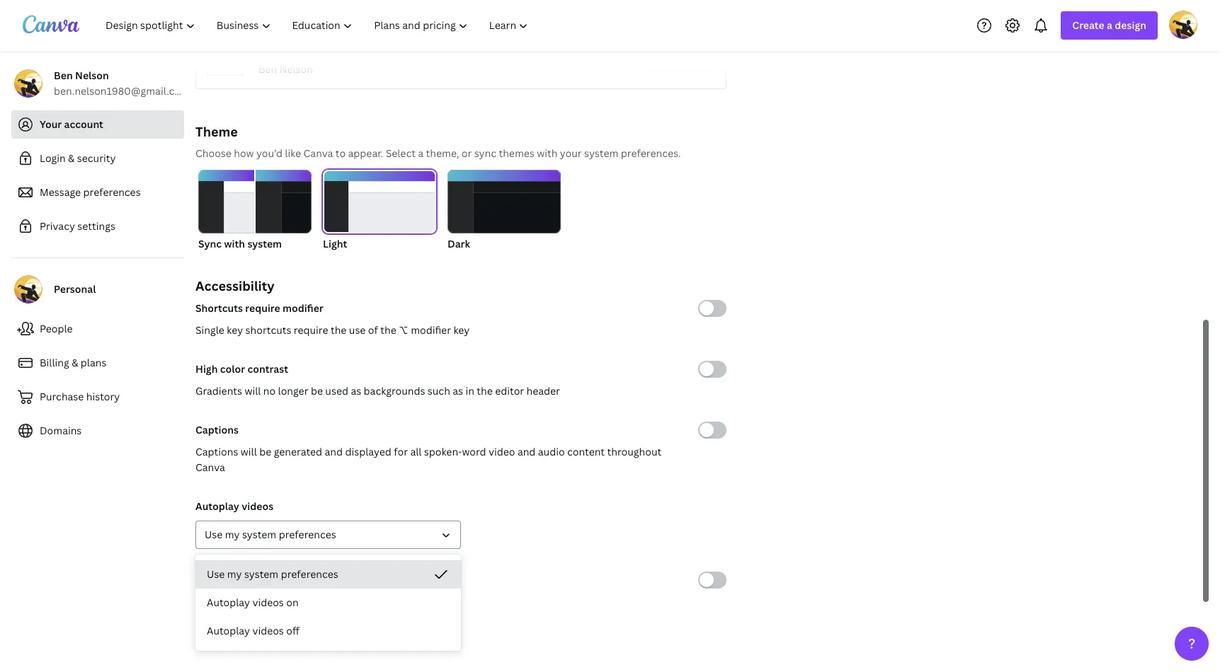 Task type: vqa. For each thing, say whether or not it's contained in the screenshot.
the "project,"
no



Task type: describe. For each thing, give the bounding box(es) containing it.
a inside create a design dropdown button
[[1107, 18, 1113, 32]]

autoplay videos on button
[[195, 589, 461, 618]]

my inside button
[[227, 568, 242, 581]]

select
[[386, 147, 416, 160]]

videos for autoplay videos off
[[252, 625, 284, 638]]

single key shortcuts require the use of the ⌥ modifier key
[[195, 324, 470, 337]]

billing & plans
[[40, 356, 107, 370]]

your
[[560, 147, 582, 160]]

light
[[323, 237, 347, 251]]

message
[[290, 574, 331, 587]]

domains link
[[11, 417, 184, 445]]

a inside theme choose how you'd like canva to appear. select a theme, or sync themes with your system preferences.
[[418, 147, 424, 160]]

how
[[234, 147, 254, 160]]

plans
[[81, 356, 107, 370]]

1 key from the left
[[227, 324, 243, 337]]

2 as from the left
[[453, 385, 463, 398]]

history
[[86, 390, 120, 404]]

message preferences link
[[11, 178, 184, 207]]

1 vertical spatial longer
[[336, 596, 366, 609]]

on screen messages will stay longer before dismissing
[[195, 596, 453, 609]]

canva inside captions will be generated and displayed for all spoken-word video and audio content throughout canva
[[195, 461, 225, 475]]

system inside button
[[244, 568, 279, 581]]

themes
[[499, 147, 535, 160]]

off
[[286, 625, 300, 638]]

ben nelson image
[[1169, 10, 1198, 39]]

use my system preferences option
[[195, 561, 461, 589]]

autoplay videos on
[[207, 596, 299, 610]]

people
[[40, 322, 73, 336]]

shortcuts
[[245, 324, 291, 337]]

color
[[220, 363, 245, 376]]

on
[[195, 596, 209, 609]]

videos for autoplay videos on
[[252, 596, 284, 610]]

no
[[263, 385, 276, 398]]

captions for captions will be generated and displayed for all spoken-word video and audio content throughout canva
[[195, 445, 238, 459]]

in
[[466, 385, 474, 398]]

system up accessibility
[[247, 237, 282, 251]]

such
[[428, 385, 450, 398]]

billing
[[40, 356, 69, 370]]

security
[[77, 152, 116, 165]]

message
[[40, 186, 81, 199]]

high color contrast
[[195, 363, 288, 376]]

like
[[285, 147, 301, 160]]

1 horizontal spatial the
[[381, 324, 396, 337]]

0 horizontal spatial the
[[331, 324, 347, 337]]

autoplay videos on option
[[195, 589, 461, 618]]

be inside captions will be generated and displayed for all spoken-word video and audio content throughout canva
[[259, 445, 271, 459]]

used
[[325, 385, 348, 398]]

nelson for ben nelson ben.nelson1980@gmail.com
[[75, 69, 109, 82]]

autoplay videos
[[195, 500, 273, 513]]

header
[[527, 385, 560, 398]]

1 horizontal spatial screen
[[255, 574, 287, 587]]

high
[[195, 363, 218, 376]]

1 vertical spatial screen
[[212, 596, 244, 609]]

backgrounds
[[364, 385, 425, 398]]

dismissing
[[403, 596, 453, 609]]

disconnect button
[[637, 43, 715, 72]]

dark
[[448, 237, 470, 251]]

disconnect
[[648, 50, 703, 64]]

throughout
[[607, 445, 662, 459]]

personal
[[54, 283, 96, 296]]

increase
[[195, 574, 236, 587]]

ben nelson
[[259, 62, 313, 76]]

autoplay videos off button
[[195, 618, 461, 646]]

to
[[336, 147, 346, 160]]

theme
[[195, 123, 238, 140]]

display
[[334, 574, 368, 587]]

privacy
[[40, 220, 75, 233]]

settings
[[77, 220, 115, 233]]

2 key from the left
[[454, 324, 470, 337]]

video
[[489, 445, 515, 459]]

ben.nelson1980@gmail.com
[[54, 84, 190, 98]]

preferences.
[[621, 147, 681, 160]]

your account link
[[11, 110, 184, 139]]

Dark button
[[448, 170, 561, 252]]

accessibility
[[195, 278, 275, 295]]

you'd
[[256, 147, 283, 160]]

1 as from the left
[[351, 385, 361, 398]]

captions for captions
[[195, 424, 239, 437]]

all
[[410, 445, 422, 459]]

shortcuts
[[195, 302, 243, 315]]

use inside use my system preferences button
[[207, 568, 225, 581]]

contrast
[[248, 363, 288, 376]]

top level navigation element
[[96, 11, 541, 40]]

on-
[[239, 574, 255, 587]]

spoken-
[[424, 445, 462, 459]]

use my system preferences inside button
[[205, 528, 336, 542]]

domains
[[40, 424, 82, 438]]

0 vertical spatial be
[[311, 385, 323, 398]]

privacy settings link
[[11, 212, 184, 241]]

my inside button
[[225, 528, 240, 542]]

or
[[462, 147, 472, 160]]

autoplay for autoplay videos on
[[207, 596, 250, 610]]

list box containing use my system preferences
[[195, 561, 461, 646]]

displayed
[[345, 445, 392, 459]]

1 horizontal spatial modifier
[[411, 324, 451, 337]]

gradients will no longer be used as backgrounds such as in the editor header
[[195, 385, 560, 398]]

will for be
[[241, 445, 257, 459]]

0 vertical spatial require
[[245, 302, 280, 315]]



Task type: locate. For each thing, give the bounding box(es) containing it.
0 vertical spatial screen
[[255, 574, 287, 587]]

& for login
[[68, 152, 75, 165]]

1 vertical spatial a
[[418, 147, 424, 160]]

captions up autoplay videos
[[195, 445, 238, 459]]

modifier right ⌥
[[411, 324, 451, 337]]

increase on-screen message display time
[[195, 574, 393, 587]]

modifier
[[283, 302, 323, 315], [411, 324, 451, 337]]

use my system preferences inside button
[[207, 568, 338, 581]]

single
[[195, 324, 224, 337]]

0 vertical spatial autoplay
[[195, 500, 239, 513]]

preferences
[[83, 186, 141, 199], [279, 528, 336, 542], [281, 568, 338, 581]]

ben for ben nelson ben.nelson1980@gmail.com
[[54, 69, 73, 82]]

1 horizontal spatial and
[[518, 445, 536, 459]]

privacy settings
[[40, 220, 115, 233]]

login
[[40, 152, 66, 165]]

ben up your account at the top left of page
[[54, 69, 73, 82]]

0 horizontal spatial canva
[[195, 461, 225, 475]]

captions inside captions will be generated and displayed for all spoken-word video and audio content throughout canva
[[195, 445, 238, 459]]

1 vertical spatial use
[[207, 568, 225, 581]]

ben down top level navigation element at the top left
[[259, 62, 277, 76]]

preferences down login & security link at left top
[[83, 186, 141, 199]]

0 vertical spatial longer
[[278, 385, 308, 398]]

1 horizontal spatial nelson
[[280, 62, 313, 76]]

1 vertical spatial require
[[294, 324, 328, 337]]

my up autoplay videos on
[[227, 568, 242, 581]]

editor
[[495, 385, 524, 398]]

1 vertical spatial be
[[259, 445, 271, 459]]

nelson down top level navigation element at the top left
[[280, 62, 313, 76]]

use my system preferences down autoplay videos
[[205, 528, 336, 542]]

the left ⌥
[[381, 324, 396, 337]]

message preferences
[[40, 186, 141, 199]]

preferences up use my system preferences option
[[279, 528, 336, 542]]

0 vertical spatial captions
[[195, 424, 239, 437]]

2 captions from the top
[[195, 445, 238, 459]]

your
[[40, 118, 62, 131]]

system
[[584, 147, 619, 160], [247, 237, 282, 251], [242, 528, 276, 542], [244, 568, 279, 581]]

1 vertical spatial autoplay
[[207, 596, 250, 610]]

word
[[462, 445, 486, 459]]

audio
[[538, 445, 565, 459]]

screen up the messages
[[255, 574, 287, 587]]

1 horizontal spatial a
[[1107, 18, 1113, 32]]

captions will be generated and displayed for all spoken-word video and audio content throughout canva
[[195, 445, 662, 475]]

0 vertical spatial preferences
[[83, 186, 141, 199]]

purchase history
[[40, 390, 120, 404]]

1 horizontal spatial be
[[311, 385, 323, 398]]

0 vertical spatial my
[[225, 528, 240, 542]]

0 horizontal spatial with
[[224, 237, 245, 251]]

2 vertical spatial videos
[[252, 625, 284, 638]]

captions
[[195, 424, 239, 437], [195, 445, 238, 459]]

nelson up ben.nelson1980@gmail.com
[[75, 69, 109, 82]]

theme choose how you'd like canva to appear. select a theme, or sync themes with your system preferences.
[[195, 123, 681, 160]]

will inside captions will be generated and displayed for all spoken-word video and audio content throughout canva
[[241, 445, 257, 459]]

login & security link
[[11, 144, 184, 173]]

nelson for ben nelson
[[280, 62, 313, 76]]

on
[[286, 596, 299, 610]]

be left used
[[311, 385, 323, 398]]

longer right no
[[278, 385, 308, 398]]

1 horizontal spatial longer
[[336, 596, 366, 609]]

1 vertical spatial modifier
[[411, 324, 451, 337]]

1 vertical spatial canva
[[195, 461, 225, 475]]

autoplay videos off option
[[195, 618, 461, 646]]

use
[[205, 528, 223, 542], [207, 568, 225, 581]]

use inside use my system preferences button
[[205, 528, 223, 542]]

0 horizontal spatial a
[[418, 147, 424, 160]]

autoplay for autoplay videos off
[[207, 625, 250, 638]]

your account
[[40, 118, 103, 131]]

ben inside ben nelson ben.nelson1980@gmail.com
[[54, 69, 73, 82]]

canva
[[304, 147, 333, 160], [195, 461, 225, 475]]

1 horizontal spatial with
[[537, 147, 558, 160]]

with inside theme choose how you'd like canva to appear. select a theme, or sync themes with your system preferences.
[[537, 147, 558, 160]]

a right the select
[[418, 147, 424, 160]]

canva up autoplay videos
[[195, 461, 225, 475]]

Use my system preferences button
[[195, 521, 461, 550]]

preferences inside button
[[279, 528, 336, 542]]

ben for ben nelson
[[259, 62, 277, 76]]

content
[[567, 445, 605, 459]]

people link
[[11, 315, 184, 344]]

purchase
[[40, 390, 84, 404]]

captions down gradients
[[195, 424, 239, 437]]

longer
[[278, 385, 308, 398], [336, 596, 366, 609]]

sync with system
[[198, 237, 282, 251]]

Sync with system button
[[198, 170, 312, 252]]

1 vertical spatial preferences
[[279, 528, 336, 542]]

as left in
[[453, 385, 463, 398]]

use my system preferences button
[[195, 561, 461, 589]]

videos
[[242, 500, 273, 513], [252, 596, 284, 610], [252, 625, 284, 638]]

modifier up the single key shortcuts require the use of the ⌥ modifier key
[[283, 302, 323, 315]]

require right the shortcuts
[[294, 324, 328, 337]]

2 and from the left
[[518, 445, 536, 459]]

0 vertical spatial will
[[245, 385, 261, 398]]

1 vertical spatial videos
[[252, 596, 284, 610]]

system down autoplay videos
[[242, 528, 276, 542]]

longer down display
[[336, 596, 366, 609]]

as right used
[[351, 385, 361, 398]]

be left generated at left bottom
[[259, 445, 271, 459]]

require
[[245, 302, 280, 315], [294, 324, 328, 337]]

0 horizontal spatial require
[[245, 302, 280, 315]]

shortcuts require modifier
[[195, 302, 323, 315]]

screen down increase
[[212, 596, 244, 609]]

⌥
[[399, 324, 408, 337]]

will left the stay
[[295, 596, 311, 609]]

& left plans
[[72, 356, 78, 370]]

use
[[349, 324, 366, 337]]

1 horizontal spatial as
[[453, 385, 463, 398]]

0 vertical spatial canva
[[304, 147, 333, 160]]

will for no
[[245, 385, 261, 398]]

login & security
[[40, 152, 116, 165]]

ben nelson ben.nelson1980@gmail.com
[[54, 69, 190, 98]]

2 horizontal spatial the
[[477, 385, 493, 398]]

videos inside "button"
[[252, 596, 284, 610]]

and left displayed
[[325, 445, 343, 459]]

messages
[[246, 596, 292, 609]]

will
[[245, 385, 261, 398], [241, 445, 257, 459], [295, 596, 311, 609]]

0 horizontal spatial key
[[227, 324, 243, 337]]

&
[[68, 152, 75, 165], [72, 356, 78, 370]]

time
[[371, 574, 393, 587]]

1 vertical spatial use my system preferences
[[207, 568, 338, 581]]

appear.
[[348, 147, 383, 160]]

0 horizontal spatial screen
[[212, 596, 244, 609]]

0 vertical spatial use my system preferences
[[205, 528, 336, 542]]

1 horizontal spatial canva
[[304, 147, 333, 160]]

stay
[[314, 596, 334, 609]]

as
[[351, 385, 361, 398], [453, 385, 463, 398]]

use my system preferences
[[205, 528, 336, 542], [207, 568, 338, 581]]

my down autoplay videos
[[225, 528, 240, 542]]

1 vertical spatial with
[[224, 237, 245, 251]]

autoplay videos off
[[207, 625, 300, 638]]

before
[[369, 596, 400, 609]]

with
[[537, 147, 558, 160], [224, 237, 245, 251]]

0 horizontal spatial as
[[351, 385, 361, 398]]

sync
[[198, 237, 222, 251]]

the right in
[[477, 385, 493, 398]]

key right ⌥
[[454, 324, 470, 337]]

generated
[[274, 445, 322, 459]]

with right sync
[[224, 237, 245, 251]]

with inside button
[[224, 237, 245, 251]]

autoplay inside "button"
[[207, 596, 250, 610]]

the left use
[[331, 324, 347, 337]]

and
[[325, 445, 343, 459], [518, 445, 536, 459]]

billing & plans link
[[11, 349, 184, 378]]

preferences inside button
[[281, 568, 338, 581]]

1 vertical spatial will
[[241, 445, 257, 459]]

nelson
[[280, 62, 313, 76], [75, 69, 109, 82]]

0 horizontal spatial modifier
[[283, 302, 323, 315]]

create
[[1073, 18, 1105, 32]]

1 horizontal spatial key
[[454, 324, 470, 337]]

theme,
[[426, 147, 459, 160]]

with left your
[[537, 147, 558, 160]]

videos for autoplay videos
[[242, 500, 273, 513]]

0 horizontal spatial nelson
[[75, 69, 109, 82]]

videos inside button
[[252, 625, 284, 638]]

autoplay
[[195, 500, 239, 513], [207, 596, 250, 610], [207, 625, 250, 638]]

canva left to
[[304, 147, 333, 160]]

system right your
[[584, 147, 619, 160]]

1 horizontal spatial require
[[294, 324, 328, 337]]

my
[[225, 528, 240, 542], [227, 568, 242, 581]]

0 horizontal spatial and
[[325, 445, 343, 459]]

2 vertical spatial preferences
[[281, 568, 338, 581]]

create a design
[[1073, 18, 1147, 32]]

and right video
[[518, 445, 536, 459]]

0 vertical spatial use
[[205, 528, 223, 542]]

canva inside theme choose how you'd like canva to appear. select a theme, or sync themes with your system preferences.
[[304, 147, 333, 160]]

2 vertical spatial will
[[295, 596, 311, 609]]

1 vertical spatial my
[[227, 568, 242, 581]]

use my system preferences up the messages
[[207, 568, 338, 581]]

0 vertical spatial with
[[537, 147, 558, 160]]

create a design button
[[1061, 11, 1158, 40]]

system up the messages
[[244, 568, 279, 581]]

for
[[394, 445, 408, 459]]

0 horizontal spatial ben
[[54, 69, 73, 82]]

design
[[1115, 18, 1147, 32]]

0 vertical spatial a
[[1107, 18, 1113, 32]]

0 vertical spatial videos
[[242, 500, 273, 513]]

0 vertical spatial modifier
[[283, 302, 323, 315]]

use up on
[[207, 568, 225, 581]]

& right login
[[68, 152, 75, 165]]

use down autoplay videos
[[205, 528, 223, 542]]

0 horizontal spatial be
[[259, 445, 271, 459]]

will left generated at left bottom
[[241, 445, 257, 459]]

purchase history link
[[11, 383, 184, 412]]

require up the shortcuts
[[245, 302, 280, 315]]

list box
[[195, 561, 461, 646]]

& for billing
[[72, 356, 78, 370]]

Light button
[[323, 170, 436, 252]]

a left design
[[1107, 18, 1113, 32]]

preferences up the stay
[[281, 568, 338, 581]]

1 captions from the top
[[195, 424, 239, 437]]

1 horizontal spatial ben
[[259, 62, 277, 76]]

ben
[[259, 62, 277, 76], [54, 69, 73, 82]]

autoplay for autoplay videos
[[195, 500, 239, 513]]

nelson inside ben nelson ben.nelson1980@gmail.com
[[75, 69, 109, 82]]

1 vertical spatial captions
[[195, 445, 238, 459]]

will left no
[[245, 385, 261, 398]]

of
[[368, 324, 378, 337]]

key right single
[[227, 324, 243, 337]]

1 and from the left
[[325, 445, 343, 459]]

sync
[[474, 147, 496, 160]]

1 vertical spatial &
[[72, 356, 78, 370]]

system inside theme choose how you'd like canva to appear. select a theme, or sync themes with your system preferences.
[[584, 147, 619, 160]]

the
[[331, 324, 347, 337], [381, 324, 396, 337], [477, 385, 493, 398]]

2 vertical spatial autoplay
[[207, 625, 250, 638]]

a
[[1107, 18, 1113, 32], [418, 147, 424, 160]]

0 vertical spatial &
[[68, 152, 75, 165]]

autoplay inside button
[[207, 625, 250, 638]]

account
[[64, 118, 103, 131]]

0 horizontal spatial longer
[[278, 385, 308, 398]]



